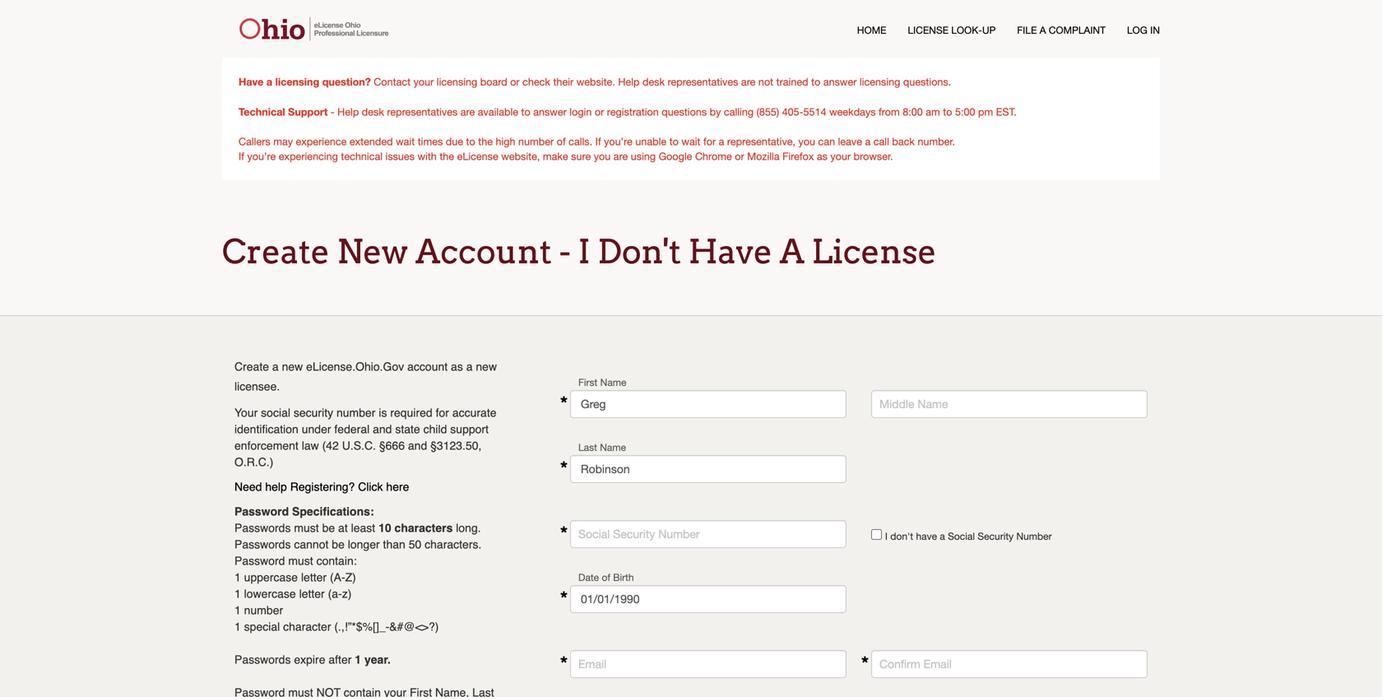 Task type: locate. For each thing, give the bounding box(es) containing it.
as down can
[[817, 150, 828, 162]]

i left don't in the top of the page
[[578, 232, 591, 272]]

3 passwords from the top
[[235, 653, 291, 666]]

board
[[480, 76, 508, 88]]

the
[[478, 135, 493, 147], [440, 150, 454, 162]]

if right calls.
[[596, 135, 601, 147]]

§666
[[379, 439, 405, 452]]

email
[[579, 657, 607, 671], [924, 657, 952, 671]]

2 vertical spatial number
[[244, 604, 283, 617]]

0 horizontal spatial desk
[[362, 106, 384, 118]]

licensing up support
[[275, 75, 320, 88]]

0 vertical spatial create
[[222, 232, 330, 272]]

1 vertical spatial be
[[332, 538, 345, 551]]

number.
[[918, 135, 956, 147]]

§3123.50,
[[431, 439, 482, 452]]

answer up weekdays
[[824, 76, 857, 88]]

wait
[[396, 135, 415, 147], [682, 135, 701, 147]]

social right have
[[948, 530, 975, 542]]

1 horizontal spatial desk
[[643, 76, 665, 88]]

1 vertical spatial answer
[[534, 106, 567, 118]]

a
[[1040, 24, 1047, 36], [267, 75, 273, 88], [719, 135, 725, 147], [865, 135, 871, 147], [272, 360, 279, 373], [466, 360, 473, 373], [940, 530, 946, 542]]

be up contain:
[[332, 538, 345, 551]]

google
[[659, 150, 693, 162]]

security up birth
[[613, 527, 655, 541]]

0 vertical spatial license
[[908, 24, 949, 36]]

letter left (a-
[[299, 587, 325, 601]]

times
[[418, 135, 443, 147]]

1 vertical spatial passwords
[[235, 538, 291, 551]]

1 horizontal spatial as
[[817, 150, 828, 162]]

weekdays
[[830, 106, 876, 118]]

to right trained
[[812, 76, 821, 88]]

0 horizontal spatial licensing
[[275, 75, 320, 88]]

letter
[[301, 571, 327, 584], [299, 587, 325, 601]]

browser.
[[854, 150, 893, 162]]

name right last
[[600, 442, 626, 453]]

1 vertical spatial as
[[451, 360, 463, 373]]

1 vertical spatial for
[[436, 406, 449, 419]]

0 horizontal spatial of
[[557, 135, 566, 147]]

0 horizontal spatial have
[[239, 75, 264, 88]]

2 password from the top
[[235, 554, 285, 568]]

0 vertical spatial number
[[519, 135, 554, 147]]

social
[[261, 406, 291, 419]]

0 horizontal spatial number
[[244, 604, 283, 617]]

representatives inside technical support - help desk representatives are available to answer login or registration questions by calling (855) 405-5514 weekdays from 8:00 am to 5:00 pm est.
[[387, 106, 458, 118]]

your right contact
[[414, 76, 434, 88]]

2 new from the left
[[476, 360, 497, 373]]

0 vertical spatial you're
[[604, 135, 633, 147]]

new
[[337, 232, 409, 272]]

create for create new account - i don't have a license
[[222, 232, 330, 272]]

wait up issues
[[396, 135, 415, 147]]

social up the date
[[579, 527, 610, 541]]

1 horizontal spatial wait
[[682, 135, 701, 147]]

of right the date
[[602, 572, 611, 583]]

license
[[908, 24, 949, 36], [812, 232, 937, 272]]

security right have
[[978, 530, 1014, 542]]

1 horizontal spatial the
[[478, 135, 493, 147]]

passwords down special
[[235, 653, 291, 666]]

callers
[[239, 135, 271, 147]]

available
[[478, 106, 519, 118]]

- inside technical support - help desk representatives are available to answer login or registration questions by calling (855) 405-5514 weekdays from 8:00 am to 5:00 pm est.
[[331, 106, 335, 118]]

0 horizontal spatial -
[[331, 106, 335, 118]]

0 vertical spatial help
[[618, 76, 640, 88]]

representatives up the "by"
[[668, 76, 739, 88]]

Social Security Number text field
[[570, 520, 847, 548]]

the down due
[[440, 150, 454, 162]]

0 vertical spatial desk
[[643, 76, 665, 88]]

1 horizontal spatial of
[[602, 572, 611, 583]]

1 horizontal spatial you
[[799, 135, 816, 147]]

1 horizontal spatial social
[[948, 530, 975, 542]]

a up technical
[[267, 75, 273, 88]]

0 horizontal spatial as
[[451, 360, 463, 373]]

contain:
[[317, 554, 357, 568]]

405-
[[782, 106, 804, 118]]

I don't have a Social Security Number checkbox
[[872, 529, 882, 540]]

Email text field
[[570, 650, 847, 678]]

have a licensing question? contact your licensing board or check their website. help desk representatives are not trained to answer licensing questions.
[[239, 75, 952, 88]]

social security number
[[579, 527, 700, 541]]

passwords down help
[[235, 521, 291, 535]]

0 horizontal spatial are
[[461, 106, 475, 118]]

of inside callers may experience extended wait times due to the high number of calls. if you're unable to wait for a representative, you can leave a call back number. if you're experiencing technical issues with the elicense website, make sure you are using google chrome or mozilla firefox as your browser.
[[557, 135, 566, 147]]

don't
[[598, 232, 681, 272]]

are inside technical support - help desk representatives are available to answer login or registration questions by calling (855) 405-5514 weekdays from 8:00 am to 5:00 pm est.
[[461, 106, 475, 118]]

license right a
[[812, 232, 937, 272]]

answer
[[824, 76, 857, 88], [534, 106, 567, 118]]

account
[[416, 232, 552, 272]]

1 horizontal spatial are
[[614, 150, 628, 162]]

-
[[331, 106, 335, 118], [559, 232, 571, 272]]

help down question?
[[338, 106, 359, 118]]

license look-up link
[[908, 23, 996, 37]]

file a complaint link
[[1018, 23, 1106, 37]]

log in
[[1128, 24, 1161, 36]]

2 horizontal spatial are
[[742, 76, 756, 88]]

8:00
[[903, 106, 923, 118]]

name for last name
[[600, 442, 626, 453]]

2 horizontal spatial licensing
[[860, 76, 901, 88]]

1 horizontal spatial answer
[[824, 76, 857, 88]]

security
[[613, 527, 655, 541], [978, 530, 1014, 542]]

1 vertical spatial create
[[235, 360, 269, 373]]

using
[[631, 150, 656, 162]]

licensing
[[275, 75, 320, 88], [437, 76, 478, 88], [860, 76, 901, 88]]

name right middle
[[918, 397, 949, 411]]

0 vertical spatial representatives
[[668, 76, 739, 88]]

1 vertical spatial representatives
[[387, 106, 458, 118]]

number up special
[[244, 604, 283, 617]]

1 horizontal spatial have
[[689, 232, 773, 272]]

child
[[424, 423, 447, 436]]

licensing left board
[[437, 76, 478, 88]]

have left a
[[689, 232, 773, 272]]

1 vertical spatial name
[[918, 397, 949, 411]]

desk up registration
[[643, 76, 665, 88]]

0 horizontal spatial you're
[[247, 150, 276, 162]]

2 vertical spatial or
[[735, 150, 745, 162]]

desk inside technical support - help desk representatives are available to answer login or registration questions by calling (855) 405-5514 weekdays from 8:00 am to 5:00 pm est.
[[362, 106, 384, 118]]

are left not
[[742, 76, 756, 88]]

5514
[[804, 106, 827, 118]]

2 vertical spatial passwords
[[235, 653, 291, 666]]

be left at
[[322, 521, 335, 535]]

middle
[[880, 397, 915, 411]]

check
[[523, 76, 551, 88]]

confirm
[[880, 657, 921, 671]]

Last Name text field
[[570, 455, 847, 483]]

2 passwords from the top
[[235, 538, 291, 551]]

0 vertical spatial of
[[557, 135, 566, 147]]

name for middle name
[[918, 397, 949, 411]]

1 horizontal spatial or
[[595, 106, 604, 118]]

1 vertical spatial have
[[689, 232, 773, 272]]

high
[[496, 135, 516, 147]]

0 vertical spatial and
[[373, 423, 392, 436]]

0 vertical spatial be
[[322, 521, 335, 535]]

0 vertical spatial i
[[578, 232, 591, 272]]

1 passwords from the top
[[235, 521, 291, 535]]

must down cannot
[[288, 554, 313, 568]]

or right board
[[510, 76, 520, 88]]

is
[[379, 406, 387, 419]]

name for first name
[[601, 377, 627, 388]]

birth
[[613, 572, 634, 583]]

1 horizontal spatial and
[[408, 439, 427, 452]]

0 vertical spatial name
[[601, 377, 627, 388]]

password down need
[[235, 505, 289, 518]]

back
[[893, 135, 915, 147]]

or
[[510, 76, 520, 88], [595, 106, 604, 118], [735, 150, 745, 162]]

letter left "(a-"
[[301, 571, 327, 584]]

- right support
[[331, 106, 335, 118]]

are
[[742, 76, 756, 88], [461, 106, 475, 118], [614, 150, 628, 162]]

are left using
[[614, 150, 628, 162]]

to up "google"
[[670, 135, 679, 147]]

0 horizontal spatial help
[[338, 106, 359, 118]]

1 horizontal spatial email
[[924, 657, 952, 671]]

firefox
[[783, 150, 814, 162]]

new up social
[[282, 360, 303, 373]]

you're down callers
[[247, 150, 276, 162]]

if
[[596, 135, 601, 147], [239, 150, 244, 162]]

0 horizontal spatial new
[[282, 360, 303, 373]]

unable
[[636, 135, 667, 147]]

elicense
[[457, 150, 499, 162]]

a up licensee.
[[272, 360, 279, 373]]

have up technical
[[239, 75, 264, 88]]

passwords up uppercase
[[235, 538, 291, 551]]

Middle Name text field
[[872, 390, 1148, 418]]

password
[[235, 505, 289, 518], [235, 554, 285, 568]]

1 vertical spatial your
[[831, 150, 851, 162]]

(a-
[[330, 571, 345, 584]]

due
[[446, 135, 463, 147]]

0 vertical spatial -
[[331, 106, 335, 118]]

as inside callers may experience extended wait times due to the high number of calls. if you're unable to wait for a representative, you can leave a call back number. if you're experiencing technical issues with the elicense website, make sure you are using google chrome or mozilla firefox as your browser.
[[817, 150, 828, 162]]

of
[[557, 135, 566, 147], [602, 572, 611, 583]]

create for create a new elicense.ohio.gov account as a new licensee.
[[235, 360, 269, 373]]

the up elicense
[[478, 135, 493, 147]]

website,
[[501, 150, 540, 162]]

create
[[222, 232, 330, 272], [235, 360, 269, 373]]

middle name
[[880, 397, 949, 411]]

name right first
[[601, 377, 627, 388]]

u.s.c.
[[342, 439, 376, 452]]

law
[[302, 439, 319, 452]]

or inside have a licensing question? contact your licensing board or check their website. help desk representatives are not trained to answer licensing questions.
[[510, 76, 520, 88]]

10
[[379, 521, 392, 535]]

to
[[812, 76, 821, 88], [521, 106, 531, 118], [943, 106, 953, 118], [466, 135, 476, 147], [670, 135, 679, 147]]

click
[[358, 480, 383, 494]]

1 vertical spatial password
[[235, 554, 285, 568]]

answer inside technical support - help desk representatives are available to answer login or registration questions by calling (855) 405-5514 weekdays from 8:00 am to 5:00 pm est.
[[534, 106, 567, 118]]

1 horizontal spatial help
[[618, 76, 640, 88]]

1 vertical spatial help
[[338, 106, 359, 118]]

and down is
[[373, 423, 392, 436]]

technical
[[341, 150, 383, 162]]

0 horizontal spatial representatives
[[387, 106, 458, 118]]

are inside callers may experience extended wait times due to the high number of calls. if you're unable to wait for a representative, you can leave a call back number. if you're experiencing technical issues with the elicense website, make sure you are using google chrome or mozilla firefox as your browser.
[[614, 150, 628, 162]]

if down callers
[[239, 150, 244, 162]]

0 vertical spatial password
[[235, 505, 289, 518]]

1 horizontal spatial number
[[337, 406, 376, 419]]

questions.
[[904, 76, 952, 88]]

licensing up "from"
[[860, 76, 901, 88]]

cannot
[[294, 538, 329, 551]]

you're up using
[[604, 135, 633, 147]]

for up chrome
[[704, 135, 716, 147]]

0 vertical spatial are
[[742, 76, 756, 88]]

Confirm Email text field
[[872, 650, 1148, 678]]

representatives up times
[[387, 106, 458, 118]]

of up make
[[557, 135, 566, 147]]

number up website,
[[519, 135, 554, 147]]

help up technical support - help desk representatives are available to answer login or registration questions by calling (855) 405-5514 weekdays from 8:00 am to 5:00 pm est.
[[618, 76, 640, 88]]

you up firefox
[[799, 135, 816, 147]]

1 vertical spatial are
[[461, 106, 475, 118]]

may
[[273, 135, 293, 147]]

your inside have a licensing question? contact your licensing board or check their website. help desk representatives are not trained to answer licensing questions.
[[414, 76, 434, 88]]

1 horizontal spatial licensing
[[437, 76, 478, 88]]

help inside have a licensing question? contact your licensing board or check their website. help desk representatives are not trained to answer licensing questions.
[[618, 76, 640, 88]]

long.
[[456, 521, 481, 535]]

look-
[[952, 24, 983, 36]]

i right the i don't have a social security number 'checkbox'
[[886, 530, 888, 542]]

0 horizontal spatial answer
[[534, 106, 567, 118]]

- left don't in the top of the page
[[559, 232, 571, 272]]

0 vertical spatial have
[[239, 75, 264, 88]]

0 vertical spatial your
[[414, 76, 434, 88]]

answer left login
[[534, 106, 567, 118]]

you right sure on the left top of page
[[594, 150, 611, 162]]

for up child
[[436, 406, 449, 419]]

0 horizontal spatial for
[[436, 406, 449, 419]]

0 horizontal spatial if
[[239, 150, 244, 162]]

1 horizontal spatial your
[[831, 150, 851, 162]]

date
[[579, 572, 599, 583]]

and down the state on the left
[[408, 439, 427, 452]]

0 vertical spatial answer
[[824, 76, 857, 88]]

1 horizontal spatial representatives
[[668, 76, 739, 88]]

0 vertical spatial for
[[704, 135, 716, 147]]

0 horizontal spatial or
[[510, 76, 520, 88]]

and
[[373, 423, 392, 436], [408, 439, 427, 452]]

0 horizontal spatial your
[[414, 76, 434, 88]]

2 vertical spatial name
[[600, 442, 626, 453]]

or left mozilla
[[735, 150, 745, 162]]

2 horizontal spatial number
[[519, 135, 554, 147]]

0 horizontal spatial security
[[613, 527, 655, 541]]

0 horizontal spatial you
[[594, 150, 611, 162]]

in
[[1151, 24, 1161, 36]]

0 horizontal spatial i
[[578, 232, 591, 272]]

license left look-
[[908, 24, 949, 36]]

create inside 'create a new elicense.ohio.gov account as a new licensee.'
[[235, 360, 269, 373]]

not
[[759, 76, 774, 88]]

your down leave
[[831, 150, 851, 162]]

2 wait from the left
[[682, 135, 701, 147]]

wait up "google"
[[682, 135, 701, 147]]

password up uppercase
[[235, 554, 285, 568]]

0 vertical spatial as
[[817, 150, 828, 162]]

must up cannot
[[294, 521, 319, 535]]

0 horizontal spatial wait
[[396, 135, 415, 147]]

1 horizontal spatial i
[[886, 530, 888, 542]]

need
[[235, 480, 262, 494]]

technical support - help desk representatives are available to answer login or registration questions by calling (855) 405-5514 weekdays from 8:00 am to 5:00 pm est.
[[239, 105, 1017, 118]]

as right 'account'
[[451, 360, 463, 373]]

question?
[[322, 75, 371, 88]]

or right login
[[595, 106, 604, 118]]

1 vertical spatial of
[[602, 572, 611, 583]]

1 vertical spatial i
[[886, 530, 888, 542]]

are left the available
[[461, 106, 475, 118]]

1 vertical spatial desk
[[362, 106, 384, 118]]

1 vertical spatial or
[[595, 106, 604, 118]]

a left "call"
[[865, 135, 871, 147]]

number up the federal
[[337, 406, 376, 419]]

create a new elicense.ohio.gov account as a new licensee.
[[235, 360, 497, 393]]

new up accurate
[[476, 360, 497, 373]]

1 horizontal spatial new
[[476, 360, 497, 373]]

1 vertical spatial letter
[[299, 587, 325, 601]]

desk up extended
[[362, 106, 384, 118]]

0 horizontal spatial email
[[579, 657, 607, 671]]



Task type: vqa. For each thing, say whether or not it's contained in the screenshot.
the
yes



Task type: describe. For each thing, give the bounding box(es) containing it.
identification
[[235, 423, 299, 436]]

up
[[983, 24, 996, 36]]

1 vertical spatial if
[[239, 150, 244, 162]]

confirm email
[[880, 657, 952, 671]]

accurate
[[453, 406, 497, 419]]

or inside technical support - help desk representatives are available to answer login or registration questions by calling (855) 405-5514 weekdays from 8:00 am to 5:00 pm est.
[[595, 106, 604, 118]]

special
[[244, 620, 280, 633]]

calling
[[724, 106, 754, 118]]

lowercase
[[244, 587, 296, 601]]

are inside have a licensing question? contact your licensing board or check their website. help desk representatives are not trained to answer licensing questions.
[[742, 76, 756, 88]]

your inside callers may experience extended wait times due to the high number of calls. if you're unable to wait for a representative, you can leave a call back number. if you're experiencing technical issues with the elicense website, make sure you are using google chrome or mozilla firefox as your browser.
[[831, 150, 851, 162]]

(42
[[322, 439, 339, 452]]

create new account - i don't have a license
[[222, 232, 937, 272]]

from
[[879, 106, 900, 118]]

license look-up
[[908, 24, 996, 36]]

need help registering? click here link
[[235, 480, 409, 494]]

1 password from the top
[[235, 505, 289, 518]]

can
[[819, 135, 836, 147]]

5:00
[[956, 106, 976, 118]]

log in link
[[1128, 23, 1161, 37]]

0 vertical spatial letter
[[301, 571, 327, 584]]

(.,!"*$%[]_-
[[334, 620, 390, 633]]

1 vertical spatial -
[[559, 232, 571, 272]]

number inside callers may experience extended wait times due to the high number of calls. if you're unable to wait for a representative, you can leave a call back number. if you're experiencing technical issues with the elicense website, make sure you are using google chrome or mozilla firefox as your browser.
[[519, 135, 554, 147]]

file
[[1018, 24, 1037, 36]]

support
[[288, 105, 328, 118]]

answer inside have a licensing question? contact your licensing board or check their website. help desk representatives are not trained to answer licensing questions.
[[824, 76, 857, 88]]

under
[[302, 423, 331, 436]]

1 vertical spatial license
[[812, 232, 937, 272]]

to right the available
[[521, 106, 531, 118]]

make
[[543, 150, 568, 162]]

or inside callers may experience extended wait times due to the high number of calls. if you're unable to wait for a representative, you can leave a call back number. if you're experiencing technical issues with the elicense website, make sure you are using google chrome or mozilla firefox as your browser.
[[735, 150, 745, 162]]

2 email from the left
[[924, 657, 952, 671]]

to right the am
[[943, 106, 953, 118]]

est.
[[997, 106, 1017, 118]]

as inside 'create a new elicense.ohio.gov account as a new licensee.'
[[451, 360, 463, 373]]

desk inside have a licensing question? contact your licensing board or check their website. help desk representatives are not trained to answer licensing questions.
[[643, 76, 665, 88]]

representative,
[[728, 135, 796, 147]]

0 vertical spatial the
[[478, 135, 493, 147]]

1 horizontal spatial you're
[[604, 135, 633, 147]]

chrome
[[695, 150, 732, 162]]

a right have
[[940, 530, 946, 542]]

number inside password specifications: passwords must be at least 10 characters long. passwords cannot be longer than 50 characters. password must contain: 1 uppercase letter (a-z) 1 lowercase letter (a-z) 1 number 1 special character (.,!"*$%[]_-&#@<>?)
[[244, 604, 283, 617]]

last
[[579, 442, 597, 453]]

character
[[283, 620, 331, 633]]

i don't have a social security number
[[886, 530, 1052, 542]]

characters
[[395, 521, 453, 535]]

technical
[[239, 105, 285, 118]]

to inside have a licensing question? contact your licensing board or check their website. help desk representatives are not trained to answer licensing questions.
[[812, 76, 821, 88]]

first name
[[579, 377, 627, 388]]

0 horizontal spatial and
[[373, 423, 392, 436]]

help
[[265, 480, 287, 494]]

1 email from the left
[[579, 657, 607, 671]]

support
[[450, 423, 489, 436]]

0 vertical spatial if
[[596, 135, 601, 147]]

1 vertical spatial must
[[288, 554, 313, 568]]

z)
[[345, 571, 356, 584]]

1 vertical spatial the
[[440, 150, 454, 162]]

required
[[390, 406, 433, 419]]

file a complaint
[[1018, 24, 1106, 36]]

Date of Birth text field
[[570, 585, 847, 613]]

contact
[[374, 76, 411, 88]]

1 vertical spatial you're
[[247, 150, 276, 162]]

callers may experience extended wait times due to the high number of calls. if you're unable to wait for a representative, you can leave a call back number. if you're experiencing technical issues with the elicense website, make sure you are using google chrome or mozilla firefox as your browser.
[[239, 135, 956, 162]]

1 horizontal spatial number
[[1017, 530, 1052, 542]]

elicense ohio professional licensure image
[[234, 16, 398, 41]]

pm
[[979, 106, 994, 118]]

1 vertical spatial and
[[408, 439, 427, 452]]

a right 'account'
[[466, 360, 473, 373]]

least
[[351, 521, 375, 535]]

experiencing
[[279, 150, 338, 162]]

security
[[294, 406, 333, 419]]

passwords expire after 1 year.
[[235, 653, 391, 666]]

0 vertical spatial must
[[294, 521, 319, 535]]

extended
[[350, 135, 393, 147]]

First Name text field
[[570, 390, 847, 418]]

characters.
[[425, 538, 482, 551]]

0 horizontal spatial number
[[659, 527, 700, 541]]

here
[[386, 480, 409, 494]]

for inside callers may experience extended wait times due to the high number of calls. if you're unable to wait for a representative, you can leave a call back number. if you're experiencing technical issues with the elicense website, make sure you are using google chrome or mozilla firefox as your browser.
[[704, 135, 716, 147]]

complaint
[[1049, 24, 1106, 36]]

0 horizontal spatial social
[[579, 527, 610, 541]]

representatives inside have a licensing question? contact your licensing board or check their website. help desk representatives are not trained to answer licensing questions.
[[668, 76, 739, 88]]

don't
[[891, 530, 914, 542]]

expire
[[294, 653, 326, 666]]

licensee.
[[235, 380, 280, 393]]

experience
[[296, 135, 347, 147]]

need help registering? click here
[[235, 480, 409, 494]]

help inside technical support - help desk representatives are available to answer login or registration questions by calling (855) 405-5514 weekdays from 8:00 am to 5:00 pm est.
[[338, 106, 359, 118]]

year.
[[365, 653, 391, 666]]

a right file
[[1040, 24, 1047, 36]]

by
[[710, 106, 721, 118]]

issues
[[386, 150, 415, 162]]

to right due
[[466, 135, 476, 147]]

registering?
[[290, 480, 355, 494]]

call
[[874, 135, 890, 147]]

number inside the your social security number is required for accurate identification under federal and state child support enforcement law (42 u.s.c. §666 and §3123.50, o.r.c.)
[[337, 406, 376, 419]]

1 new from the left
[[282, 360, 303, 373]]

1 horizontal spatial security
[[978, 530, 1014, 542]]

mozilla
[[748, 150, 780, 162]]

for inside the your social security number is required for accurate identification under federal and state child support enforcement law (42 u.s.c. §666 and §3123.50, o.r.c.)
[[436, 406, 449, 419]]

your
[[235, 406, 258, 419]]

with
[[418, 150, 437, 162]]

am
[[926, 106, 941, 118]]

questions
[[662, 106, 707, 118]]

their
[[553, 76, 574, 88]]

z)
[[342, 587, 352, 601]]

longer
[[348, 538, 380, 551]]

specifications:
[[292, 505, 374, 518]]

calls.
[[569, 135, 593, 147]]

after
[[329, 653, 352, 666]]

first
[[579, 377, 598, 388]]

federal
[[335, 423, 370, 436]]

1 wait from the left
[[396, 135, 415, 147]]

a up chrome
[[719, 135, 725, 147]]



